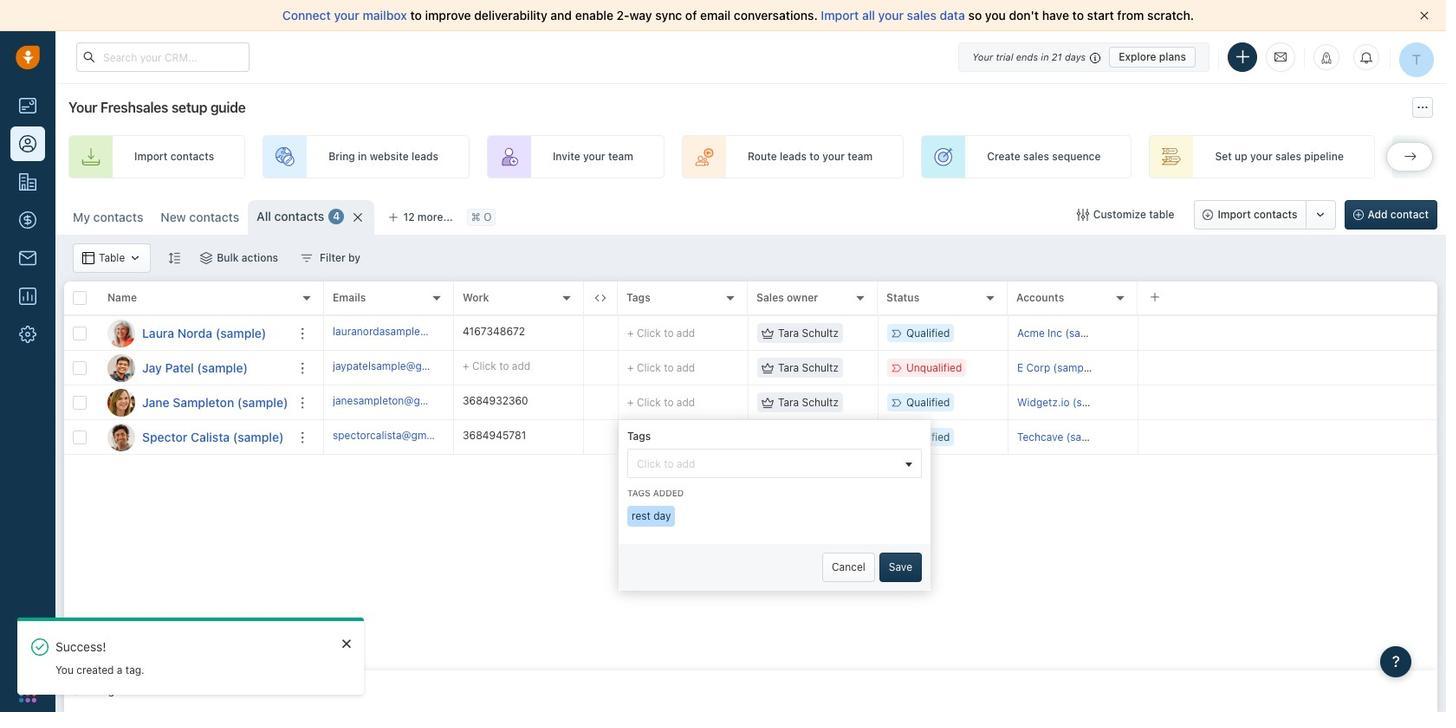 Task type: vqa. For each thing, say whether or not it's contained in the screenshot.
rightmost 'date'
no



Task type: describe. For each thing, give the bounding box(es) containing it.
e corp (sample)
[[1018, 361, 1097, 374]]

spector calista (sample) link
[[142, 429, 284, 446]]

owner
[[787, 292, 818, 305]]

calista
[[191, 429, 230, 444]]

more...
[[418, 211, 453, 224]]

tara schultz for widgetz.io (sample)
[[778, 396, 839, 409]]

rest day
[[632, 509, 671, 522]]

filter
[[320, 251, 346, 264]]

0 vertical spatial of
[[686, 8, 697, 23]]

success!
[[55, 640, 106, 654]]

grid containing laura norda (sample)
[[64, 280, 1438, 671]]

(sample) for acme inc (sample)
[[1066, 327, 1109, 340]]

3684945781
[[463, 429, 526, 442]]

1 vertical spatial tags
[[628, 430, 651, 443]]

1 vertical spatial 4
[[151, 685, 157, 698]]

techcave (sample)
[[1018, 431, 1110, 444]]

tag.
[[125, 664, 144, 677]]

jaypatelsample@gmail.com + click to add
[[333, 360, 531, 373]]

your right the up
[[1251, 150, 1273, 163]]

techcave
[[1018, 431, 1064, 444]]

+ click to add for janesampleton@gmail.com 3684932360
[[628, 396, 695, 409]]

bring
[[329, 150, 355, 163]]

container_wx8msf4aqz5i3rn1 image down sales
[[762, 362, 774, 374]]

all contacts 4
[[257, 209, 340, 224]]

table
[[1150, 208, 1175, 221]]

2 leads from the left
[[780, 150, 807, 163]]

team inside invite your team link
[[608, 150, 634, 163]]

name column header
[[99, 282, 324, 316]]

rest
[[632, 509, 651, 522]]

qualified for acme inc (sample)
[[907, 327, 950, 340]]

press space to select this row. row containing spector calista (sample)
[[64, 420, 324, 455]]

your left mailbox
[[334, 8, 360, 23]]

12 more... button
[[379, 205, 463, 230]]

jane
[[142, 395, 170, 410]]

+ for jaypatelsample@gmail.com + click to add
[[628, 361, 634, 374]]

in inside bring in website leads link
[[358, 150, 367, 163]]

schultz for widgetz.io (sample)
[[802, 396, 839, 409]]

style_myh0__igzzd8unmi image
[[168, 252, 181, 264]]

tags inside grid
[[627, 292, 651, 305]]

my contacts
[[73, 210, 143, 224]]

12
[[403, 211, 415, 224]]

2 vertical spatial tags
[[628, 488, 651, 499]]

press space to select this row. row containing janesampleton@gmail.com
[[324, 386, 1438, 420]]

bulk actions
[[217, 251, 278, 264]]

spector calista (sample)
[[142, 429, 284, 444]]

data
[[940, 8, 965, 23]]

press space to select this row. row containing lauranordasample@gmail.com
[[324, 316, 1438, 351]]

set up your sales pipeline
[[1216, 150, 1344, 163]]

way
[[630, 8, 652, 23]]

your trial ends in 21 days
[[973, 51, 1086, 62]]

norda
[[177, 325, 212, 340]]

import contacts link
[[68, 135, 245, 179]]

table
[[99, 252, 125, 265]]

contacts down setup
[[170, 150, 214, 163]]

widgetz.io
[[1018, 396, 1070, 409]]

+ click to add for spectorcalista@gmail.com 3684945781
[[628, 431, 695, 444]]

name row
[[64, 282, 324, 316]]

add contact
[[1368, 208, 1429, 221]]

explore
[[1119, 50, 1157, 63]]

press space to select this row. row containing jaypatelsample@gmail.com
[[324, 351, 1438, 386]]

click for spectorcalista@gmail.com 3684945781
[[637, 431, 661, 444]]

1–4
[[117, 685, 135, 698]]

filter by
[[320, 251, 361, 264]]

explore plans
[[1119, 50, 1187, 63]]

spector
[[142, 429, 187, 444]]

import contacts button
[[1195, 200, 1307, 230]]

you
[[55, 664, 74, 677]]

container_wx8msf4aqz5i3rn1 image up click to add search field
[[762, 397, 774, 409]]

all contacts link
[[257, 208, 324, 225]]

import contacts group
[[1195, 200, 1336, 230]]

contact
[[1391, 208, 1429, 221]]

(sample) up techcave (sample)
[[1073, 396, 1116, 409]]

website
[[370, 150, 409, 163]]

4167348672
[[463, 325, 525, 338]]

0 vertical spatial in
[[1041, 51, 1049, 62]]

techcave (sample) link
[[1018, 431, 1110, 444]]

tags added
[[628, 488, 684, 499]]

s image
[[107, 423, 135, 451]]

bulk
[[217, 251, 239, 264]]

filter by button
[[290, 244, 372, 273]]

container_wx8msf4aqz5i3rn1 image left "table"
[[82, 252, 94, 264]]

have
[[1042, 8, 1070, 23]]

close image
[[1421, 11, 1429, 20]]

(sample) for spector calista (sample)
[[233, 429, 284, 444]]

explore plans link
[[1110, 46, 1196, 67]]

you created a tag.
[[55, 664, 144, 677]]

inc
[[1048, 327, 1063, 340]]

0 horizontal spatial of
[[138, 685, 148, 698]]

spectorcalista@gmail.com
[[333, 429, 462, 442]]

row group containing laura norda (sample)
[[64, 316, 324, 455]]

your for your freshsales setup guide
[[68, 100, 97, 115]]

3 qualified from the top
[[907, 431, 950, 444]]

create sales sequence link
[[921, 135, 1132, 179]]

save button
[[880, 553, 922, 582]]

row group containing lauranordasample@gmail.com
[[324, 316, 1438, 455]]

1 horizontal spatial import
[[821, 8, 859, 23]]

e
[[1018, 361, 1024, 374]]

conversations.
[[734, 8, 818, 23]]

improve
[[425, 8, 471, 23]]

create
[[987, 150, 1021, 163]]

⌘
[[471, 211, 481, 224]]

container_wx8msf4aqz5i3rn1 image down sales
[[762, 327, 774, 339]]

add for janesampleton@gmail.com 3684932360
[[677, 396, 695, 409]]

freshworks switcher image
[[19, 685, 36, 703]]

container_wx8msf4aqz5i3rn1 image inside customize table button
[[1077, 209, 1089, 221]]

added
[[653, 488, 684, 499]]

your right route
[[823, 150, 845, 163]]

acme inc (sample)
[[1018, 327, 1109, 340]]

send email image
[[1275, 50, 1287, 64]]

⌘ o
[[471, 211, 492, 224]]

accounts
[[1017, 292, 1065, 305]]

day
[[654, 509, 671, 522]]

a
[[117, 664, 123, 677]]

sync
[[655, 8, 682, 23]]

import contacts for import contacts button
[[1218, 208, 1298, 221]]

new
[[161, 210, 186, 224]]

4 inside all contacts 4
[[333, 210, 340, 223]]

+ click to add for jaypatelsample@gmail.com + click to add
[[628, 361, 695, 374]]

sequence
[[1052, 150, 1101, 163]]

created
[[77, 664, 114, 677]]

Search your CRM... text field
[[76, 42, 250, 72]]

close image
[[342, 639, 351, 649]]

customize table
[[1094, 208, 1175, 221]]

j image for jane sampleton (sample)
[[107, 389, 135, 416]]

guide
[[210, 100, 246, 115]]

jay
[[142, 360, 162, 375]]



Task type: locate. For each thing, give the bounding box(es) containing it.
qualified for widgetz.io (sample)
[[907, 396, 950, 409]]

in left '21'
[[1041, 51, 1049, 62]]

invite
[[553, 150, 580, 163]]

0 horizontal spatial 4
[[151, 685, 157, 698]]

route
[[748, 150, 777, 163]]

jane sampleton (sample)
[[142, 395, 288, 410]]

2-
[[617, 8, 630, 23]]

schultz for acme inc (sample)
[[802, 327, 839, 340]]

cancel button
[[823, 553, 875, 582]]

add
[[677, 327, 695, 340], [512, 360, 531, 373], [677, 361, 695, 374], [677, 396, 695, 409], [677, 431, 695, 444]]

+
[[628, 327, 634, 340], [463, 360, 469, 373], [628, 361, 634, 374], [628, 396, 634, 409], [628, 431, 634, 444]]

1 j image from the top
[[107, 354, 135, 382]]

container_wx8msf4aqz5i3rn1 image inside bulk actions button
[[200, 252, 213, 264]]

contacts right all
[[274, 209, 324, 224]]

sampleton
[[173, 395, 234, 410]]

1 horizontal spatial in
[[1041, 51, 1049, 62]]

widgetz.io (sample)
[[1018, 396, 1116, 409]]

1 qualified from the top
[[907, 327, 950, 340]]

4 right 1–4 at the bottom left of page
[[151, 685, 157, 698]]

0 vertical spatial schultz
[[802, 327, 839, 340]]

0 vertical spatial tara schultz
[[778, 327, 839, 340]]

spectorcalista@gmail.com 3684945781
[[333, 429, 526, 442]]

2 tara from the top
[[778, 361, 799, 374]]

0 vertical spatial 4
[[333, 210, 340, 223]]

click for jaypatelsample@gmail.com + click to add
[[637, 361, 661, 374]]

cell
[[584, 316, 619, 350], [1139, 316, 1438, 350], [584, 351, 619, 385], [1139, 351, 1438, 385], [584, 386, 619, 419], [1139, 386, 1438, 419], [584, 420, 619, 454], [1139, 420, 1438, 454]]

2 j image from the top
[[107, 389, 135, 416]]

save
[[889, 560, 913, 573]]

tara for janesampleton@gmail.com 3684932360
[[778, 396, 799, 409]]

4 + click to add from the top
[[628, 431, 695, 444]]

your freshsales setup guide
[[68, 100, 246, 115]]

pipeline
[[1305, 150, 1344, 163]]

2 + click to add from the top
[[628, 361, 695, 374]]

of right sync
[[686, 8, 697, 23]]

(sample) for jay patel (sample)
[[197, 360, 248, 375]]

1 + click to add from the top
[[628, 327, 695, 340]]

e corp (sample) link
[[1018, 361, 1097, 374]]

your left trial
[[973, 51, 993, 62]]

container_wx8msf4aqz5i3rn1 image inside filter by button
[[301, 252, 313, 264]]

sales left pipeline
[[1276, 150, 1302, 163]]

2 horizontal spatial sales
[[1276, 150, 1302, 163]]

0 vertical spatial j image
[[107, 354, 135, 382]]

work
[[463, 292, 489, 305]]

4 up filter by
[[333, 210, 340, 223]]

0 horizontal spatial in
[[358, 150, 367, 163]]

press space to select this row. row containing spectorcalista@gmail.com
[[324, 420, 1438, 455]]

import left all at the right of page
[[821, 8, 859, 23]]

tara schultz for acme inc (sample)
[[778, 327, 839, 340]]

(sample) up jane sampleton (sample)
[[197, 360, 248, 375]]

0 horizontal spatial leads
[[412, 150, 439, 163]]

sales right "create" at the right
[[1024, 150, 1050, 163]]

0 vertical spatial qualified
[[907, 327, 950, 340]]

invite your team
[[553, 150, 634, 163]]

sales owner
[[757, 292, 818, 305]]

janesampleton@gmail.com 3684932360
[[333, 394, 528, 407]]

lauranordasample@gmail.com link
[[333, 324, 480, 342]]

2 qualified from the top
[[907, 396, 950, 409]]

1 horizontal spatial import contacts
[[1218, 208, 1298, 221]]

setup
[[171, 100, 207, 115]]

container_wx8msf4aqz5i3rn1 image left filter
[[301, 252, 313, 264]]

contacts down set up your sales pipeline
[[1254, 208, 1298, 221]]

contacts inside button
[[1254, 208, 1298, 221]]

showing 1–4 of 4
[[73, 685, 157, 698]]

contacts
[[170, 150, 214, 163], [1254, 208, 1298, 221], [274, 209, 324, 224], [93, 210, 143, 224], [189, 210, 239, 224]]

tara schultz for e corp (sample)
[[778, 361, 839, 374]]

import contacts down setup
[[134, 150, 214, 163]]

container_wx8msf4aqz5i3rn1 image left bulk
[[200, 252, 213, 264]]

emails
[[333, 292, 366, 305]]

import contacts down set up your sales pipeline link
[[1218, 208, 1298, 221]]

container_wx8msf4aqz5i3rn1 image left customize
[[1077, 209, 1089, 221]]

1 schultz from the top
[[802, 327, 839, 340]]

import all your sales data link
[[821, 8, 969, 23]]

(sample) right sampleton
[[237, 395, 288, 410]]

2 row group from the left
[[324, 316, 1438, 455]]

sales
[[907, 8, 937, 23], [1024, 150, 1050, 163], [1276, 150, 1302, 163]]

plans
[[1160, 50, 1187, 63]]

0 horizontal spatial import contacts
[[134, 150, 214, 163]]

+ click to add
[[628, 327, 695, 340], [628, 361, 695, 374], [628, 396, 695, 409], [628, 431, 695, 444]]

leads right route
[[780, 150, 807, 163]]

+ for janesampleton@gmail.com 3684932360
[[628, 396, 634, 409]]

2 vertical spatial tara
[[778, 396, 799, 409]]

of right 1–4 at the bottom left of page
[[138, 685, 148, 698]]

1 horizontal spatial your
[[973, 51, 993, 62]]

your
[[334, 8, 360, 23], [878, 8, 904, 23], [583, 150, 606, 163], [823, 150, 845, 163], [1251, 150, 1273, 163]]

j image
[[107, 354, 135, 382], [107, 389, 135, 416]]

laura norda (sample) link
[[142, 325, 266, 342]]

bring in website leads
[[329, 150, 439, 163]]

your right invite
[[583, 150, 606, 163]]

2 schultz from the top
[[802, 361, 839, 374]]

1 vertical spatial import
[[134, 150, 168, 163]]

1 tara from the top
[[778, 327, 799, 340]]

connect
[[282, 8, 331, 23]]

j image for jay patel (sample)
[[107, 354, 135, 382]]

2 tara schultz from the top
[[778, 361, 839, 374]]

tara for jaypatelsample@gmail.com + click to add
[[778, 361, 799, 374]]

email
[[700, 8, 731, 23]]

patel
[[165, 360, 194, 375]]

route leads to your team
[[748, 150, 873, 163]]

in
[[1041, 51, 1049, 62], [358, 150, 367, 163]]

click
[[637, 327, 661, 340], [472, 360, 496, 373], [637, 361, 661, 374], [637, 396, 661, 409], [637, 431, 661, 444]]

your right all at the right of page
[[878, 8, 904, 23]]

1 vertical spatial tara schultz
[[778, 361, 839, 374]]

3 schultz from the top
[[802, 396, 839, 409]]

2 vertical spatial import
[[1218, 208, 1251, 221]]

(sample) right calista
[[233, 429, 284, 444]]

click for janesampleton@gmail.com 3684932360
[[637, 396, 661, 409]]

1 leads from the left
[[412, 150, 439, 163]]

4
[[333, 210, 340, 223], [151, 685, 157, 698]]

(sample) down widgetz.io (sample)
[[1067, 431, 1110, 444]]

your
[[973, 51, 993, 62], [68, 100, 97, 115]]

Click to add search field
[[633, 455, 900, 473]]

new contacts
[[161, 210, 239, 224]]

1 horizontal spatial leads
[[780, 150, 807, 163]]

0 horizontal spatial sales
[[907, 8, 937, 23]]

3 tara schultz from the top
[[778, 396, 839, 409]]

spectorcalista@gmail.com link
[[333, 428, 462, 446]]

days
[[1065, 51, 1086, 62]]

qualified
[[907, 327, 950, 340], [907, 396, 950, 409], [907, 431, 950, 444]]

1 horizontal spatial of
[[686, 8, 697, 23]]

2 team from the left
[[848, 150, 873, 163]]

0 horizontal spatial team
[[608, 150, 634, 163]]

leads right "website"
[[412, 150, 439, 163]]

jay patel (sample) link
[[142, 359, 248, 377]]

in right bring
[[358, 150, 367, 163]]

0 vertical spatial import
[[821, 8, 859, 23]]

1 horizontal spatial team
[[848, 150, 873, 163]]

1 vertical spatial j image
[[107, 389, 135, 416]]

1 vertical spatial tara
[[778, 361, 799, 374]]

connect your mailbox to improve deliverability and enable 2-way sync of email conversations. import all your sales data so you don't have to start from scratch.
[[282, 8, 1194, 23]]

2 vertical spatial tara schultz
[[778, 396, 839, 409]]

import down the up
[[1218, 208, 1251, 221]]

container_wx8msf4aqz5i3rn1 image
[[1077, 209, 1089, 221], [301, 252, 313, 264], [762, 327, 774, 339], [762, 397, 774, 409]]

import down your freshsales setup guide
[[134, 150, 168, 163]]

press space to select this row. row containing laura norda (sample)
[[64, 316, 324, 351]]

create sales sequence
[[987, 150, 1101, 163]]

0 vertical spatial tags
[[627, 292, 651, 305]]

connect your mailbox link
[[282, 8, 410, 23]]

3 + click to add from the top
[[628, 396, 695, 409]]

row group
[[64, 316, 324, 455], [324, 316, 1438, 455]]

press space to select this row. row containing jane sampleton (sample)
[[64, 386, 324, 420]]

l image
[[107, 319, 135, 347]]

0 horizontal spatial import
[[134, 150, 168, 163]]

0 vertical spatial import contacts
[[134, 150, 214, 163]]

import
[[821, 8, 859, 23], [134, 150, 168, 163], [1218, 208, 1251, 221]]

actions
[[242, 251, 278, 264]]

1 vertical spatial of
[[138, 685, 148, 698]]

laura norda (sample)
[[142, 325, 266, 340]]

1 horizontal spatial 4
[[333, 210, 340, 223]]

laura
[[142, 325, 174, 340]]

import contacts inside button
[[1218, 208, 1298, 221]]

j image left the jane
[[107, 389, 135, 416]]

0 vertical spatial your
[[973, 51, 993, 62]]

name
[[107, 292, 137, 305]]

all
[[257, 209, 271, 224]]

j image left the jay
[[107, 354, 135, 382]]

team inside route leads to your team link
[[848, 150, 873, 163]]

add
[[1368, 208, 1388, 221]]

add for jaypatelsample@gmail.com + click to add
[[677, 361, 695, 374]]

jaypatelsample@gmail.com
[[333, 360, 466, 373]]

so
[[969, 8, 982, 23]]

container_wx8msf4aqz5i3rn1 image
[[82, 252, 94, 264], [129, 252, 142, 264], [200, 252, 213, 264], [762, 362, 774, 374]]

jaypatelsample@gmail.com link
[[333, 359, 466, 377]]

1 team from the left
[[608, 150, 634, 163]]

1 vertical spatial import contacts
[[1218, 208, 1298, 221]]

1 vertical spatial qualified
[[907, 396, 950, 409]]

sales
[[757, 292, 784, 305]]

contacts right the "my"
[[93, 210, 143, 224]]

customize
[[1094, 208, 1147, 221]]

schultz for e corp (sample)
[[802, 361, 839, 374]]

(sample) right the inc
[[1066, 327, 1109, 340]]

sales left data
[[907, 8, 937, 23]]

janesampleton@gmail.com link
[[333, 393, 464, 412]]

0 vertical spatial tara
[[778, 327, 799, 340]]

trial
[[996, 51, 1014, 62]]

(sample) up widgetz.io (sample)
[[1054, 361, 1097, 374]]

status
[[887, 292, 920, 305]]

import for import contacts button
[[1218, 208, 1251, 221]]

1 tara schultz from the top
[[778, 327, 839, 340]]

team
[[608, 150, 634, 163], [848, 150, 873, 163]]

1 vertical spatial schultz
[[802, 361, 839, 374]]

your left freshsales
[[68, 100, 97, 115]]

contacts right new
[[189, 210, 239, 224]]

2 vertical spatial schultz
[[802, 396, 839, 409]]

1 row group from the left
[[64, 316, 324, 455]]

ends
[[1016, 51, 1038, 62]]

(sample) for e corp (sample)
[[1054, 361, 1097, 374]]

+ for spectorcalista@gmail.com 3684945781
[[628, 431, 634, 444]]

container_wx8msf4aqz5i3rn1 image right "table"
[[129, 252, 142, 264]]

grid
[[64, 280, 1438, 671]]

import for import contacts link
[[134, 150, 168, 163]]

invite your team link
[[487, 135, 665, 179]]

0 horizontal spatial your
[[68, 100, 97, 115]]

import inside import contacts link
[[134, 150, 168, 163]]

scratch.
[[1148, 8, 1194, 23]]

lauranordasample@gmail.com
[[333, 325, 480, 338]]

unqualified
[[907, 361, 962, 374]]

schultz
[[802, 327, 839, 340], [802, 361, 839, 374], [802, 396, 839, 409]]

(sample) for laura norda (sample)
[[216, 325, 266, 340]]

2 vertical spatial qualified
[[907, 431, 950, 444]]

(sample) for jane sampleton (sample)
[[237, 395, 288, 410]]

(sample) down name column header
[[216, 325, 266, 340]]

press space to select this row. row
[[64, 316, 324, 351], [324, 316, 1438, 351], [64, 351, 324, 386], [324, 351, 1438, 386], [64, 386, 324, 420], [324, 386, 1438, 420], [64, 420, 324, 455], [324, 420, 1438, 455]]

set up your sales pipeline link
[[1150, 135, 1375, 179]]

21
[[1052, 51, 1062, 62]]

add for spectorcalista@gmail.com 3684945781
[[677, 431, 695, 444]]

acme
[[1018, 327, 1045, 340]]

tara schultz
[[778, 327, 839, 340], [778, 361, 839, 374], [778, 396, 839, 409]]

2 horizontal spatial import
[[1218, 208, 1251, 221]]

1 horizontal spatial sales
[[1024, 150, 1050, 163]]

all
[[862, 8, 875, 23]]

1 vertical spatial in
[[358, 150, 367, 163]]

janesampleton@gmail.com
[[333, 394, 464, 407]]

import inside import contacts button
[[1218, 208, 1251, 221]]

to
[[410, 8, 422, 23], [1073, 8, 1084, 23], [810, 150, 820, 163], [664, 327, 674, 340], [499, 360, 509, 373], [664, 361, 674, 374], [664, 396, 674, 409], [664, 431, 674, 444]]

your for your trial ends in 21 days
[[973, 51, 993, 62]]

3684932360
[[463, 394, 528, 407]]

import contacts for import contacts link
[[134, 150, 214, 163]]

bulk actions button
[[189, 244, 290, 273]]

1 vertical spatial your
[[68, 100, 97, 115]]

3 tara from the top
[[778, 396, 799, 409]]

press space to select this row. row containing jay patel (sample)
[[64, 351, 324, 386]]

add contact button
[[1345, 200, 1438, 230]]

cancel
[[832, 560, 866, 573]]



